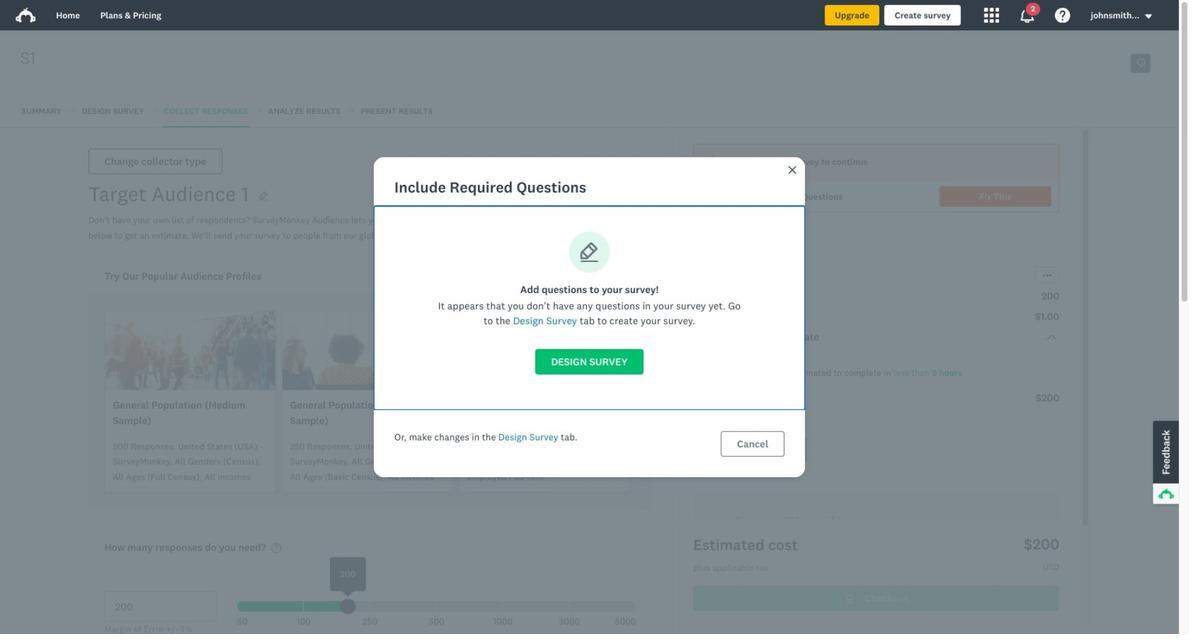 Task type: locate. For each thing, give the bounding box(es) containing it.
dialog
[[374, 157, 805, 477]]

help image
[[271, 543, 282, 553]]

expand the detail menu for your panel named "target audience 1" image
[[1043, 271, 1051, 280]]

comment image
[[1137, 59, 1145, 67]]

add audience image
[[710, 446, 720, 456]]

add audience image
[[710, 447, 719, 456]]

close image
[[787, 165, 797, 175]]

help image
[[793, 234, 803, 244]]

products icon image
[[984, 8, 999, 23], [984, 8, 999, 23]]

edit image
[[259, 191, 269, 200], [260, 191, 268, 200]]

brand logo image
[[15, 5, 36, 25], [15, 8, 36, 23]]

new tab image
[[779, 574, 789, 583], [779, 574, 789, 583]]

collapse image
[[1047, 332, 1057, 342], [1048, 335, 1057, 340]]

None text field
[[104, 591, 217, 622]]

dropdown arrow icon image
[[1145, 12, 1154, 21], [1146, 14, 1153, 18]]



Task type: describe. For each thing, give the bounding box(es) containing it.
1 edit image from the left
[[259, 191, 269, 200]]

2 brand logo image from the top
[[15, 8, 36, 23]]

notification center icon image
[[1020, 8, 1035, 23]]

help icon image
[[1056, 8, 1071, 23]]

1 brand logo image from the top
[[15, 5, 36, 25]]

warning image
[[704, 155, 721, 171]]

2 edit image from the left
[[260, 191, 268, 200]]

close image
[[788, 166, 796, 174]]



Task type: vqa. For each thing, say whether or not it's contained in the screenshot.
2nd Brand logo from the top
yes



